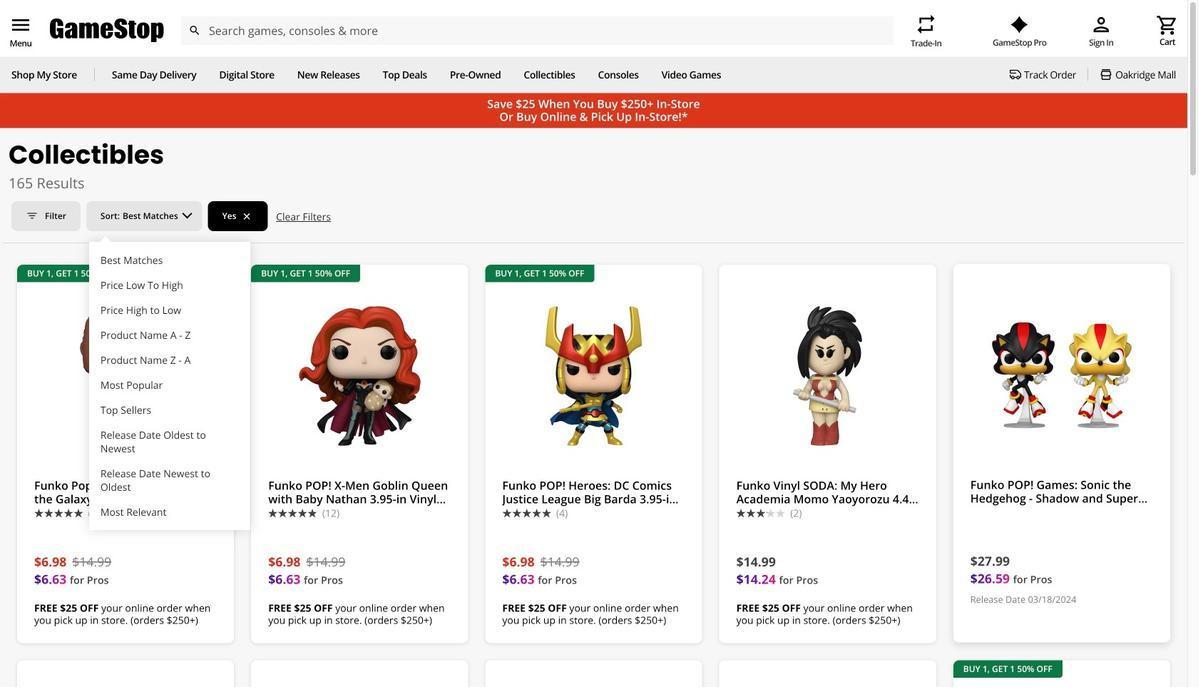 Task type: vqa. For each thing, say whether or not it's contained in the screenshot.
the legend of zelda: tears of the kingdom image
no



Task type: locate. For each thing, give the bounding box(es) containing it.
Search games, consoles & more search field
[[209, 16, 868, 45]]

gamestop pro icon image
[[1011, 16, 1029, 33]]

gamestop image
[[50, 17, 164, 44]]

None search field
[[181, 16, 894, 45]]



